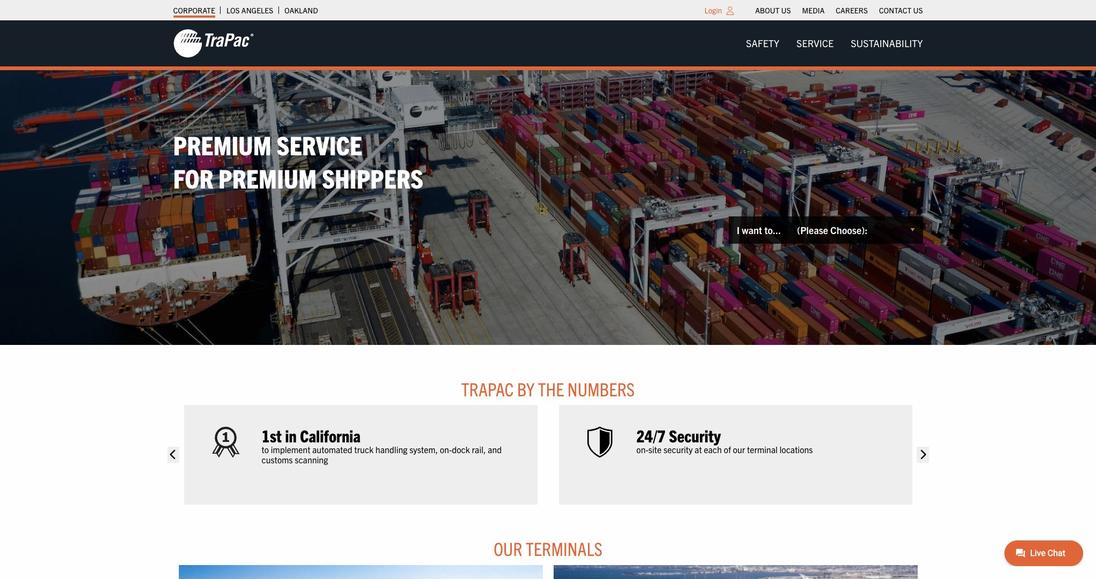 Task type: describe. For each thing, give the bounding box(es) containing it.
media link
[[803, 3, 825, 18]]

menu bar containing about us
[[750, 3, 929, 18]]

us for contact us
[[914, 5, 923, 15]]

safety link
[[738, 33, 788, 54]]

california
[[300, 425, 361, 446]]

to
[[262, 444, 269, 455]]

1st in california to implement automated truck handling system, on-dock rail, and customs scanning
[[262, 425, 502, 465]]

customs
[[262, 454, 293, 465]]

want
[[742, 224, 763, 236]]

each
[[704, 444, 722, 455]]

24/7
[[637, 425, 666, 446]]

login
[[705, 5, 722, 15]]

about us link
[[756, 3, 791, 18]]

angeles
[[242, 5, 273, 15]]

contact us link
[[880, 3, 923, 18]]

login link
[[705, 5, 722, 15]]

by
[[517, 377, 535, 400]]

service inside the premium service for premium shippers
[[277, 128, 363, 161]]

1 vertical spatial premium
[[219, 162, 317, 194]]

our
[[733, 444, 746, 455]]

about us
[[756, 5, 791, 15]]

24/7 security on-site security at each of our terminal locations
[[637, 425, 813, 455]]

on- inside 24/7 security on-site security at each of our terminal locations
[[637, 444, 649, 455]]

for
[[173, 162, 213, 194]]

shippers
[[322, 162, 424, 194]]

numbers
[[568, 377, 635, 400]]

dock
[[452, 444, 470, 455]]

i
[[737, 224, 740, 236]]

on- inside the 1st in california to implement automated truck handling system, on-dock rail, and customs scanning
[[440, 444, 452, 455]]

safety
[[746, 37, 780, 49]]

security
[[669, 425, 721, 446]]

automated
[[313, 444, 353, 455]]

to...
[[765, 224, 781, 236]]

los angeles
[[227, 5, 273, 15]]

implement
[[271, 444, 311, 455]]



Task type: locate. For each thing, give the bounding box(es) containing it.
system,
[[410, 444, 438, 455]]

0 vertical spatial premium
[[173, 128, 272, 161]]

contact
[[880, 5, 912, 15]]

solid image
[[167, 447, 179, 463]]

rail,
[[472, 444, 486, 455]]

the
[[538, 377, 564, 400]]

our terminals
[[494, 537, 603, 560]]

0 horizontal spatial us
[[782, 5, 791, 15]]

careers
[[836, 5, 868, 15]]

truck
[[355, 444, 374, 455]]

corporate
[[173, 5, 215, 15]]

us
[[782, 5, 791, 15], [914, 5, 923, 15]]

contact us
[[880, 5, 923, 15]]

trapac by the numbers
[[462, 377, 635, 400]]

on-
[[440, 444, 452, 455], [637, 444, 649, 455]]

service link
[[788, 33, 843, 54]]

1 horizontal spatial us
[[914, 5, 923, 15]]

1 horizontal spatial on-
[[637, 444, 649, 455]]

1 horizontal spatial service
[[797, 37, 834, 49]]

corporate link
[[173, 3, 215, 18]]

los
[[227, 5, 240, 15]]

terminal
[[747, 444, 778, 455]]

1 on- from the left
[[440, 444, 452, 455]]

handling
[[376, 444, 408, 455]]

sustainability link
[[843, 33, 932, 54]]

main content containing trapac by the numbers
[[163, 377, 934, 579]]

us right about
[[782, 5, 791, 15]]

1 vertical spatial menu bar
[[738, 33, 932, 54]]

at
[[695, 444, 702, 455]]

premium service for premium shippers
[[173, 128, 424, 194]]

premium
[[173, 128, 272, 161], [219, 162, 317, 194]]

oakland
[[285, 5, 318, 15]]

1 us from the left
[[782, 5, 791, 15]]

sustainability
[[851, 37, 923, 49]]

0 vertical spatial menu bar
[[750, 3, 929, 18]]

locations
[[780, 444, 813, 455]]

media
[[803, 5, 825, 15]]

menu bar containing safety
[[738, 33, 932, 54]]

us right contact
[[914, 5, 923, 15]]

0 vertical spatial service
[[797, 37, 834, 49]]

1st
[[262, 425, 282, 446]]

trapac
[[462, 377, 514, 400]]

about
[[756, 5, 780, 15]]

site
[[649, 444, 662, 455]]

menu bar
[[750, 3, 929, 18], [738, 33, 932, 54]]

0 horizontal spatial on-
[[440, 444, 452, 455]]

us for about us
[[782, 5, 791, 15]]

light image
[[727, 6, 734, 15]]

0 horizontal spatial service
[[277, 128, 363, 161]]

of
[[724, 444, 731, 455]]

corporate image
[[173, 28, 254, 58]]

scanning
[[295, 454, 328, 465]]

careers link
[[836, 3, 868, 18]]

1 vertical spatial service
[[277, 128, 363, 161]]

i want to...
[[737, 224, 781, 236]]

in
[[285, 425, 297, 446]]

2 us from the left
[[914, 5, 923, 15]]

menu bar up service link
[[750, 3, 929, 18]]

main content
[[163, 377, 934, 579]]

oakland link
[[285, 3, 318, 18]]

our
[[494, 537, 523, 560]]

security
[[664, 444, 693, 455]]

terminals
[[526, 537, 603, 560]]

and
[[488, 444, 502, 455]]

on- left the security
[[637, 444, 649, 455]]

menu bar down careers 'link'
[[738, 33, 932, 54]]

los angeles link
[[227, 3, 273, 18]]

2 on- from the left
[[637, 444, 649, 455]]

service
[[797, 37, 834, 49], [277, 128, 363, 161]]

on- right the system,
[[440, 444, 452, 455]]



Task type: vqa. For each thing, say whether or not it's contained in the screenshot.
TraPac's Frontline Heroes Working Around the Clock Article
no



